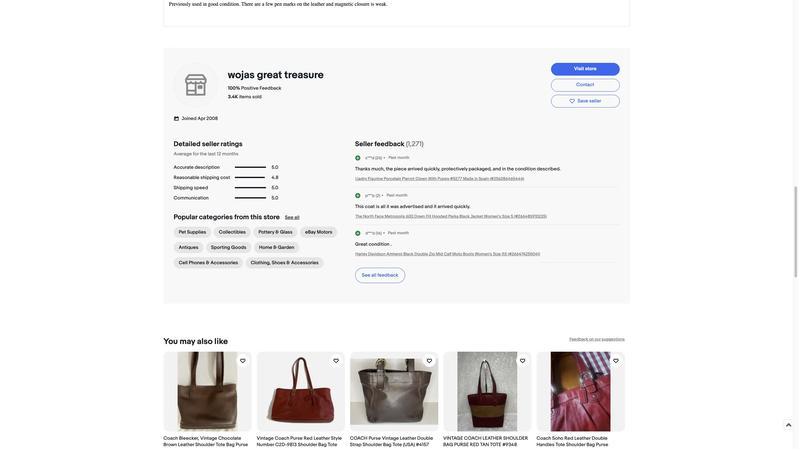Task type: vqa. For each thing, say whether or not it's contained in the screenshot.
porcelain
yes



Task type: describe. For each thing, give the bounding box(es) containing it.
past month for arrived
[[389, 155, 410, 160]]

shoes
[[272, 260, 286, 266]]

reasonable
[[174, 175, 200, 181]]

seller feedback (1,271)
[[355, 140, 424, 149]]

this coat is all it was advertised and it arrived quickly.
[[355, 204, 471, 210]]

shipping
[[174, 185, 193, 191]]

joined
[[182, 116, 197, 122]]

1 horizontal spatial feedback
[[570, 337, 589, 343]]

100%
[[228, 85, 240, 91]]

thanks much, the piece arrived quickly, protectively packaged,  and in the condition described.
[[355, 166, 561, 172]]

purse inside coach bleecker, vintage chocolate brown leather shoulder tote bag purse #9302
[[236, 443, 248, 449]]

the north face metropolis 600 down fill hooded parka black jacket women's size s (#266485910225) link
[[356, 214, 547, 219]]

shoulder
[[504, 436, 529, 442]]

vintage for leather
[[200, 436, 217, 442]]

ratings
[[221, 140, 243, 149]]

on
[[590, 337, 594, 343]]

wojas great treasure image
[[173, 63, 218, 107]]

(usa)
[[403, 443, 415, 449]]

cell phones & accessories
[[179, 260, 238, 266]]

pet supplies
[[179, 230, 206, 236]]

1 horizontal spatial condition
[[516, 166, 536, 172]]

100% positive feedback 3.4k items sold
[[228, 85, 282, 100]]

accurate description
[[174, 165, 220, 171]]

#5277
[[451, 177, 463, 182]]

advertised
[[400, 204, 424, 210]]

chocolate
[[218, 436, 241, 442]]

zip
[[429, 252, 435, 257]]

porcelain
[[384, 177, 402, 182]]

d***d
[[366, 231, 375, 236]]

shipping speed
[[174, 185, 208, 191]]

average for the last 12 months
[[174, 151, 239, 157]]

lladro figurine porcelain pierrot clown with puppy  #5277 made in spain (#256286465444)
[[356, 177, 525, 182]]

p***p
[[366, 193, 375, 198]]

our
[[595, 337, 601, 343]]

packaged,
[[469, 166, 492, 172]]

garden
[[278, 245, 295, 251]]

visit store
[[575, 66, 597, 72]]

coach inside vintage coach leather shoulder bag purse red tan tote #9348
[[465, 436, 482, 442]]

home
[[259, 245, 272, 251]]

much,
[[372, 166, 385, 172]]

down
[[415, 214, 425, 219]]

2 vertical spatial past
[[388, 231, 396, 236]]

(16)
[[376, 231, 382, 236]]

save seller
[[578, 98, 602, 104]]

items
[[239, 94, 251, 100]]

for
[[193, 151, 199, 157]]

feedback inside see all feedback link
[[378, 273, 399, 279]]

cost
[[221, 175, 230, 181]]

metropolis
[[385, 214, 405, 219]]

leather
[[483, 436, 503, 442]]

1 vertical spatial women's
[[475, 252, 493, 257]]

shipping
[[201, 175, 219, 181]]

categories
[[199, 214, 233, 222]]

collectibles
[[219, 230, 246, 236]]

this
[[251, 214, 262, 222]]

is
[[376, 204, 380, 210]]

supplies
[[187, 230, 206, 236]]

s
[[511, 214, 514, 219]]

save
[[578, 98, 589, 104]]

0 vertical spatial women's
[[485, 214, 502, 219]]

speed
[[194, 185, 208, 191]]

collectibles link
[[214, 227, 251, 238]]

apr
[[198, 116, 206, 122]]

red inside vintage coach purse red leather style number c2d-9813 shoulder bag tote
[[304, 436, 313, 442]]

purse inside coach soho red leather double handles tote shoulder bag purse unused
[[597, 443, 609, 449]]

list containing coach bleecker, vintage chocolate brown leather shoulder tote bag purse #9302
[[164, 347, 630, 450]]

home & garden
[[259, 245, 295, 251]]

shoulder inside coach bleecker, vintage chocolate brown leather shoulder tote bag purse #9302
[[196, 443, 215, 449]]

2 horizontal spatial the
[[507, 166, 514, 172]]

12
[[217, 151, 221, 157]]

detailed seller ratings
[[174, 140, 243, 149]]

leather inside coach soho red leather double handles tote shoulder bag purse unused
[[575, 436, 591, 442]]

pet
[[179, 230, 186, 236]]

bag inside coach bleecker, vintage chocolate brown leather shoulder tote bag purse #9302
[[226, 443, 235, 449]]

positive
[[241, 85, 259, 91]]

2 horizontal spatial all
[[381, 204, 386, 210]]

lladro figurine porcelain pierrot clown with puppy  #5277 made in spain (#256286465444) link
[[356, 177, 525, 182]]

shoulder inside coach purse vintage leather double strap shoulder bag tote (usa)  #4157
[[363, 443, 382, 449]]

accessories for cell phones & accessories
[[211, 260, 238, 266]]

harley davidson amherst black double zip mid calf moto boots women's size 9.5 (#266474255041) link
[[356, 252, 541, 257]]

(1,271)
[[406, 140, 424, 149]]

& left glass
[[276, 230, 279, 236]]

may
[[180, 337, 195, 347]]

shoulder inside coach soho red leather double handles tote shoulder bag purse unused
[[567, 443, 586, 449]]

0 horizontal spatial arrived
[[408, 166, 423, 172]]

coach soho red leather double handles tote shoulder bag purse unused link
[[537, 352, 625, 450]]

(2)
[[376, 193, 381, 198]]

1 horizontal spatial arrived
[[438, 204, 453, 210]]

quickly,
[[424, 166, 441, 172]]

(#266474255041)
[[508, 252, 541, 257]]

wojas great treasure
[[228, 69, 324, 81]]

#4157
[[416, 443, 429, 449]]

accessories for clothing, shoes & accessories
[[291, 260, 319, 266]]

1 it from the left
[[387, 204, 390, 210]]

(#256286465444)
[[490, 177, 525, 182]]

.
[[391, 242, 392, 248]]

bag
[[444, 443, 454, 449]]

vintage coach leather shoulder bag purse red tan tote #9348 link
[[444, 352, 532, 450]]

clothing, shoes & accessories
[[251, 260, 319, 266]]

past for piece
[[389, 155, 397, 160]]

brown
[[164, 443, 177, 449]]

sold
[[253, 94, 262, 100]]

#9348
[[503, 443, 518, 449]]

coach soho red leather double handles tote shoulder bag purse unused
[[537, 436, 609, 450]]

visit store link
[[551, 63, 620, 76]]

harley davidson amherst black double zip mid calf moto boots women's size 9.5 (#266474255041)
[[356, 252, 541, 257]]

pierrot
[[402, 177, 415, 182]]

coach inside vintage coach purse red leather style number c2d-9813 shoulder bag tote
[[275, 436, 290, 442]]

2 it from the left
[[434, 204, 437, 210]]

5.0 for speed
[[272, 185, 279, 191]]

coach bleecker, vintage chocolate brown leather shoulder tote bag purse #9302 link
[[164, 352, 252, 450]]

the north face metropolis 600 down fill hooded parka black jacket women's size s (#266485910225)
[[356, 214, 547, 219]]

home & garden link
[[254, 242, 300, 254]]

see all link
[[285, 215, 300, 221]]

great
[[257, 69, 282, 81]]

davidson
[[369, 252, 386, 257]]

phones
[[189, 260, 205, 266]]

style
[[331, 436, 342, 442]]

coach for coach soho red leather double handles tote shoulder bag purse unused
[[537, 436, 552, 442]]



Task type: locate. For each thing, give the bounding box(es) containing it.
face
[[375, 214, 384, 219]]

north
[[364, 214, 374, 219]]

tote inside coach bleecker, vintage chocolate brown leather shoulder tote bag purse #9302
[[216, 443, 225, 449]]

was
[[391, 204, 399, 210]]

tote down chocolate
[[216, 443, 225, 449]]

4 bag from the left
[[587, 443, 595, 449]]

3 vintage from the left
[[382, 436, 399, 442]]

seller
[[590, 98, 602, 104], [202, 140, 219, 149]]

past month for it
[[387, 193, 408, 198]]

0 vertical spatial condition
[[516, 166, 536, 172]]

all up pottery & glass link
[[295, 215, 300, 221]]

1 vertical spatial feedback
[[378, 273, 399, 279]]

coach up handles on the bottom of page
[[537, 436, 552, 442]]

arrived up hooded
[[438, 204, 453, 210]]

0 horizontal spatial accessories
[[211, 260, 238, 266]]

past down seller feedback (1,271)
[[389, 155, 397, 160]]

d***d (16)
[[366, 231, 382, 236]]

leather inside vintage coach purse red leather style number c2d-9813 shoulder bag tote
[[314, 436, 330, 442]]

accessories down garden
[[291, 260, 319, 266]]

the for last
[[200, 151, 207, 157]]

1 bag from the left
[[226, 443, 235, 449]]

coach up c2d- at the bottom
[[275, 436, 290, 442]]

list
[[164, 347, 630, 450]]

popular categories from this store
[[174, 214, 280, 222]]

purse
[[455, 443, 469, 449]]

2 vertical spatial all
[[372, 273, 377, 279]]

parka
[[449, 214, 459, 219]]

past month up .
[[388, 231, 409, 236]]

see for see all
[[285, 215, 294, 221]]

1 vertical spatial past month
[[387, 193, 408, 198]]

all for see all
[[295, 215, 300, 221]]

#9302
[[164, 449, 178, 450]]

and up fill
[[425, 204, 433, 210]]

it up hooded
[[434, 204, 437, 210]]

shoulder
[[196, 443, 215, 449], [298, 443, 317, 449], [363, 443, 382, 449], [567, 443, 586, 449]]

see all
[[285, 215, 300, 221]]

past
[[389, 155, 397, 160], [387, 193, 395, 198], [388, 231, 396, 236]]

suggestions
[[602, 337, 625, 343]]

s***d
[[366, 156, 375, 161]]

in for made
[[475, 177, 478, 182]]

5.0 for description
[[272, 165, 279, 171]]

coach
[[164, 436, 178, 442], [275, 436, 290, 442], [537, 436, 552, 442]]

2 shoulder from the left
[[298, 443, 317, 449]]

leather up (usa)
[[400, 436, 417, 442]]

seller for save
[[590, 98, 602, 104]]

vintage coach leather shoulder bag purse red tan tote #9348
[[444, 436, 529, 449]]

2 tote from the left
[[328, 443, 338, 449]]

feedback down amherst
[[378, 273, 399, 279]]

accessories down sporting
[[211, 260, 238, 266]]

and up (#256286465444)
[[493, 166, 501, 172]]

tote down soho
[[556, 443, 566, 449]]

coach up red
[[465, 436, 482, 442]]

moto
[[453, 252, 463, 257]]

size left 9.5
[[493, 252, 501, 257]]

all
[[381, 204, 386, 210], [295, 215, 300, 221], [372, 273, 377, 279]]

clothing,
[[251, 260, 271, 266]]

size left the s
[[503, 214, 510, 219]]

number
[[257, 443, 274, 449]]

spain
[[479, 177, 490, 182]]

1 horizontal spatial all
[[372, 273, 377, 279]]

month up was
[[396, 193, 408, 198]]

vintage inside vintage coach purse red leather style number c2d-9813 shoulder bag tote
[[257, 436, 274, 442]]

(26)
[[376, 156, 382, 161]]

1 vertical spatial month
[[396, 193, 408, 198]]

feedback up '(26)' at left
[[375, 140, 405, 149]]

2 5.0 from the top
[[272, 185, 279, 191]]

condition up davidson
[[369, 242, 390, 248]]

double for tote
[[418, 436, 434, 442]]

0 vertical spatial 5.0
[[272, 165, 279, 171]]

1 vertical spatial in
[[475, 177, 478, 182]]

1 horizontal spatial and
[[493, 166, 501, 172]]

seller up last at the left of page
[[202, 140, 219, 149]]

0 horizontal spatial seller
[[202, 140, 219, 149]]

3.4k
[[228, 94, 238, 100]]

1 horizontal spatial coach
[[465, 436, 482, 442]]

1 horizontal spatial red
[[565, 436, 574, 442]]

2 accessories from the left
[[291, 260, 319, 266]]

feedback
[[375, 140, 405, 149], [378, 273, 399, 279]]

coach inside coach soho red leather double handles tote shoulder bag purse unused
[[537, 436, 552, 442]]

0 horizontal spatial coach
[[164, 436, 178, 442]]

condition up (#256286465444)
[[516, 166, 536, 172]]

lladro
[[356, 177, 367, 182]]

leather right soho
[[575, 436, 591, 442]]

4.8
[[272, 175, 279, 181]]

save seller button
[[551, 95, 620, 108]]

1 accessories from the left
[[211, 260, 238, 266]]

1 5.0 from the top
[[272, 165, 279, 171]]

women's right jacket
[[485, 214, 502, 219]]

treasure
[[285, 69, 324, 81]]

1 horizontal spatial see
[[362, 273, 371, 279]]

bag inside coach purse vintage leather double strap shoulder bag tote (usa)  #4157
[[383, 443, 392, 449]]

coach bleecker, vintage chocolate brown leather shoulder tote bag purse #9302
[[164, 436, 248, 450]]

0 vertical spatial black
[[460, 214, 470, 219]]

tote inside coach purse vintage leather double strap shoulder bag tote (usa)  #4157
[[393, 443, 402, 449]]

see up glass
[[285, 215, 294, 221]]

sporting
[[211, 245, 230, 251]]

month up piece
[[398, 155, 410, 160]]

the for piece
[[386, 166, 393, 172]]

figurine
[[368, 177, 383, 182]]

communication
[[174, 195, 209, 201]]

0 horizontal spatial in
[[475, 177, 478, 182]]

0 horizontal spatial store
[[264, 214, 280, 222]]

past month up piece
[[389, 155, 410, 160]]

feedback left on
[[570, 337, 589, 343]]

shoulder inside vintage coach purse red leather style number c2d-9813 shoulder bag tote
[[298, 443, 317, 449]]

tote inside coach soho red leather double handles tote shoulder bag purse unused
[[556, 443, 566, 449]]

1 vertical spatial all
[[295, 215, 300, 221]]

0 horizontal spatial the
[[200, 151, 207, 157]]

the
[[200, 151, 207, 157], [386, 166, 393, 172], [507, 166, 514, 172]]

soho
[[553, 436, 564, 442]]

red left style
[[304, 436, 313, 442]]

store
[[586, 66, 597, 72], [264, 214, 280, 222]]

1 horizontal spatial it
[[434, 204, 437, 210]]

bleecker,
[[179, 436, 199, 442]]

1 tote from the left
[[216, 443, 225, 449]]

all for see all feedback
[[372, 273, 377, 279]]

feedback inside 100% positive feedback 3.4k items sold
[[260, 85, 282, 91]]

ebay
[[306, 230, 316, 236]]

1 horizontal spatial vintage
[[257, 436, 274, 442]]

black right amherst
[[404, 252, 414, 257]]

9.5
[[502, 252, 507, 257]]

0 vertical spatial in
[[502, 166, 506, 172]]

0 vertical spatial all
[[381, 204, 386, 210]]

& right phones
[[206, 260, 210, 266]]

9813
[[287, 443, 297, 449]]

0 horizontal spatial red
[[304, 436, 313, 442]]

3 tote from the left
[[393, 443, 402, 449]]

leather
[[314, 436, 330, 442], [400, 436, 417, 442], [575, 436, 591, 442], [178, 443, 194, 449]]

boots
[[463, 252, 475, 257]]

0 vertical spatial see
[[285, 215, 294, 221]]

double inside coach purse vintage leather double strap shoulder bag tote (usa)  #4157
[[418, 436, 434, 442]]

2 vertical spatial past month
[[388, 231, 409, 236]]

coach inside coach purse vintage leather double strap shoulder bag tote (usa)  #4157
[[350, 436, 368, 442]]

1 vertical spatial past
[[387, 193, 395, 198]]

coach up the strap
[[350, 436, 368, 442]]

seller
[[355, 140, 373, 149]]

pottery & glass link
[[254, 227, 298, 238]]

0 horizontal spatial feedback
[[260, 85, 282, 91]]

0 horizontal spatial coach
[[350, 436, 368, 442]]

1 vertical spatial feedback
[[570, 337, 589, 343]]

visit
[[575, 66, 585, 72]]

1 vertical spatial see
[[362, 273, 371, 279]]

1 vertical spatial seller
[[202, 140, 219, 149]]

all inside see all feedback link
[[372, 273, 377, 279]]

double for moto
[[415, 252, 428, 257]]

red
[[470, 443, 480, 449]]

2 vintage from the left
[[257, 436, 274, 442]]

0 horizontal spatial condition
[[369, 242, 390, 248]]

0 horizontal spatial all
[[295, 215, 300, 221]]

0 vertical spatial feedback
[[260, 85, 282, 91]]

tote down style
[[328, 443, 338, 449]]

sporting goods link
[[206, 242, 252, 254]]

red right soho
[[565, 436, 574, 442]]

seller for detailed
[[202, 140, 219, 149]]

3 5.0 from the top
[[272, 195, 279, 201]]

vintage coach purse red leather style number c2d-9813 shoulder bag tote
[[257, 436, 342, 449]]

p***p (2)
[[366, 193, 381, 198]]

1 vertical spatial 5.0
[[272, 185, 279, 191]]

0 vertical spatial arrived
[[408, 166, 423, 172]]

piece
[[394, 166, 407, 172]]

1 horizontal spatial the
[[386, 166, 393, 172]]

strap
[[350, 443, 362, 449]]

0 vertical spatial feedback
[[375, 140, 405, 149]]

1 vertical spatial black
[[404, 252, 414, 257]]

hooded
[[432, 214, 448, 219]]

past up .
[[388, 231, 396, 236]]

month for arrived
[[398, 155, 410, 160]]

1 horizontal spatial in
[[502, 166, 506, 172]]

1 horizontal spatial store
[[586, 66, 597, 72]]

all right the is
[[381, 204, 386, 210]]

amherst
[[387, 252, 403, 257]]

mid
[[436, 252, 443, 257]]

0 vertical spatial seller
[[590, 98, 602, 104]]

it left was
[[387, 204, 390, 210]]

2 bag from the left
[[319, 443, 327, 449]]

0 horizontal spatial see
[[285, 215, 294, 221]]

month for it
[[396, 193, 408, 198]]

2 horizontal spatial vintage
[[382, 436, 399, 442]]

bag
[[226, 443, 235, 449], [319, 443, 327, 449], [383, 443, 392, 449], [587, 443, 595, 449]]

1 horizontal spatial coach
[[275, 436, 290, 442]]

0 vertical spatial past
[[389, 155, 397, 160]]

1 vertical spatial condition
[[369, 242, 390, 248]]

women's
[[485, 214, 502, 219], [475, 252, 493, 257]]

c2d-
[[276, 443, 287, 449]]

&
[[276, 230, 279, 236], [274, 245, 277, 251], [206, 260, 210, 266], [287, 260, 290, 266]]

0 horizontal spatial black
[[404, 252, 414, 257]]

in up (#256286465444)
[[502, 166, 506, 172]]

coat
[[365, 204, 375, 210]]

store up pottery & glass
[[264, 214, 280, 222]]

arrived up clown
[[408, 166, 423, 172]]

feedback down great
[[260, 85, 282, 91]]

sporting goods
[[211, 245, 247, 251]]

0 vertical spatial store
[[586, 66, 597, 72]]

3 shoulder from the left
[[363, 443, 382, 449]]

1 vertical spatial size
[[493, 252, 501, 257]]

past month up was
[[387, 193, 408, 198]]

tote left (usa)
[[393, 443, 402, 449]]

feedback on our suggestions
[[570, 337, 625, 343]]

leather down bleecker,
[[178, 443, 194, 449]]

0 horizontal spatial vintage
[[200, 436, 217, 442]]

text__icon wrapper image
[[174, 115, 182, 121]]

month down 600 at right
[[397, 231, 409, 236]]

1 coach from the left
[[164, 436, 178, 442]]

tote inside vintage coach purse red leather style number c2d-9813 shoulder bag tote
[[328, 443, 338, 449]]

3 bag from the left
[[383, 443, 392, 449]]

2 red from the left
[[565, 436, 574, 442]]

the up (#256286465444)
[[507, 166, 514, 172]]

2 vertical spatial month
[[397, 231, 409, 236]]

red inside coach soho red leather double handles tote shoulder bag purse unused
[[565, 436, 574, 442]]

1 vintage from the left
[[200, 436, 217, 442]]

seller right the save
[[590, 98, 602, 104]]

leather left style
[[314, 436, 330, 442]]

shoulder right handles on the bottom of page
[[567, 443, 586, 449]]

this
[[355, 204, 364, 210]]

1 horizontal spatial seller
[[590, 98, 602, 104]]

see for see all feedback
[[362, 273, 371, 279]]

1 red from the left
[[304, 436, 313, 442]]

2 coach from the left
[[275, 436, 290, 442]]

detailed
[[174, 140, 201, 149]]

great condition .
[[355, 242, 392, 248]]

coach purse vintage leather double strap shoulder bag tote (usa)  #4157
[[350, 436, 434, 449]]

shoulder down bleecker,
[[196, 443, 215, 449]]

seller inside button
[[590, 98, 602, 104]]

shoulder right the strap
[[363, 443, 382, 449]]

0 vertical spatial size
[[503, 214, 510, 219]]

the up 'porcelain'
[[386, 166, 393, 172]]

described.
[[537, 166, 561, 172]]

leather inside coach purse vintage leather double strap shoulder bag tote (usa)  #4157
[[400, 436, 417, 442]]

in for and
[[502, 166, 506, 172]]

1 vertical spatial store
[[264, 214, 280, 222]]

clown
[[416, 177, 428, 182]]

2 vertical spatial 5.0
[[272, 195, 279, 201]]

coach for coach bleecker, vintage chocolate brown leather shoulder tote bag purse #9302
[[164, 436, 178, 442]]

coach inside coach bleecker, vintage chocolate brown leather shoulder tote bag purse #9302
[[164, 436, 178, 442]]

shoulder right 9813
[[298, 443, 317, 449]]

2 horizontal spatial coach
[[537, 436, 552, 442]]

vintage for strap
[[382, 436, 399, 442]]

purse inside vintage coach purse red leather style number c2d-9813 shoulder bag tote
[[291, 436, 303, 442]]

& right home
[[274, 245, 277, 251]]

vintage inside coach bleecker, vintage chocolate brown leather shoulder tote bag purse #9302
[[200, 436, 217, 442]]

store right visit
[[586, 66, 597, 72]]

women's right boots
[[475, 252, 493, 257]]

1 coach from the left
[[350, 436, 368, 442]]

purse inside coach purse vintage leather double strap shoulder bag tote (usa)  #4157
[[369, 436, 381, 442]]

4 shoulder from the left
[[567, 443, 586, 449]]

0 vertical spatial past month
[[389, 155, 410, 160]]

great
[[355, 242, 368, 248]]

past for all
[[387, 193, 395, 198]]

1 horizontal spatial accessories
[[291, 260, 319, 266]]

bag inside coach soho red leather double handles tote shoulder bag purse unused
[[587, 443, 595, 449]]

leather inside coach bleecker, vintage chocolate brown leather shoulder tote bag purse #9302
[[178, 443, 194, 449]]

bag inside vintage coach purse red leather style number c2d-9813 shoulder bag tote
[[319, 443, 327, 449]]

0 vertical spatial and
[[493, 166, 501, 172]]

coach
[[350, 436, 368, 442], [465, 436, 482, 442]]

all down davidson
[[372, 273, 377, 279]]

0 horizontal spatial size
[[493, 252, 501, 257]]

0 horizontal spatial it
[[387, 204, 390, 210]]

double for bag
[[592, 436, 608, 442]]

1 horizontal spatial black
[[460, 214, 470, 219]]

vintage inside coach purse vintage leather double strap shoulder bag tote (usa)  #4157
[[382, 436, 399, 442]]

from
[[235, 214, 249, 222]]

tote
[[491, 443, 502, 449]]

1 vertical spatial and
[[425, 204, 433, 210]]

see
[[285, 215, 294, 221], [362, 273, 371, 279]]

double inside coach soho red leather double handles tote shoulder bag purse unused
[[592, 436, 608, 442]]

contact link
[[551, 79, 620, 92]]

contact
[[577, 82, 595, 88]]

1 horizontal spatial size
[[503, 214, 510, 219]]

3 coach from the left
[[537, 436, 552, 442]]

4 tote from the left
[[556, 443, 566, 449]]

1 shoulder from the left
[[196, 443, 215, 449]]

coach up brown
[[164, 436, 178, 442]]

in left spain
[[475, 177, 478, 182]]

600
[[406, 214, 414, 219]]

0 horizontal spatial and
[[425, 204, 433, 210]]

0 vertical spatial month
[[398, 155, 410, 160]]

reasonable shipping cost
[[174, 175, 230, 181]]

past up was
[[387, 193, 395, 198]]

see all feedback link
[[355, 268, 405, 284]]

& right shoes
[[287, 260, 290, 266]]

black down the quickly. at right top
[[460, 214, 470, 219]]

2 coach from the left
[[465, 436, 482, 442]]

see down harley
[[362, 273, 371, 279]]

the right for
[[200, 151, 207, 157]]

1 vertical spatial arrived
[[438, 204, 453, 210]]



